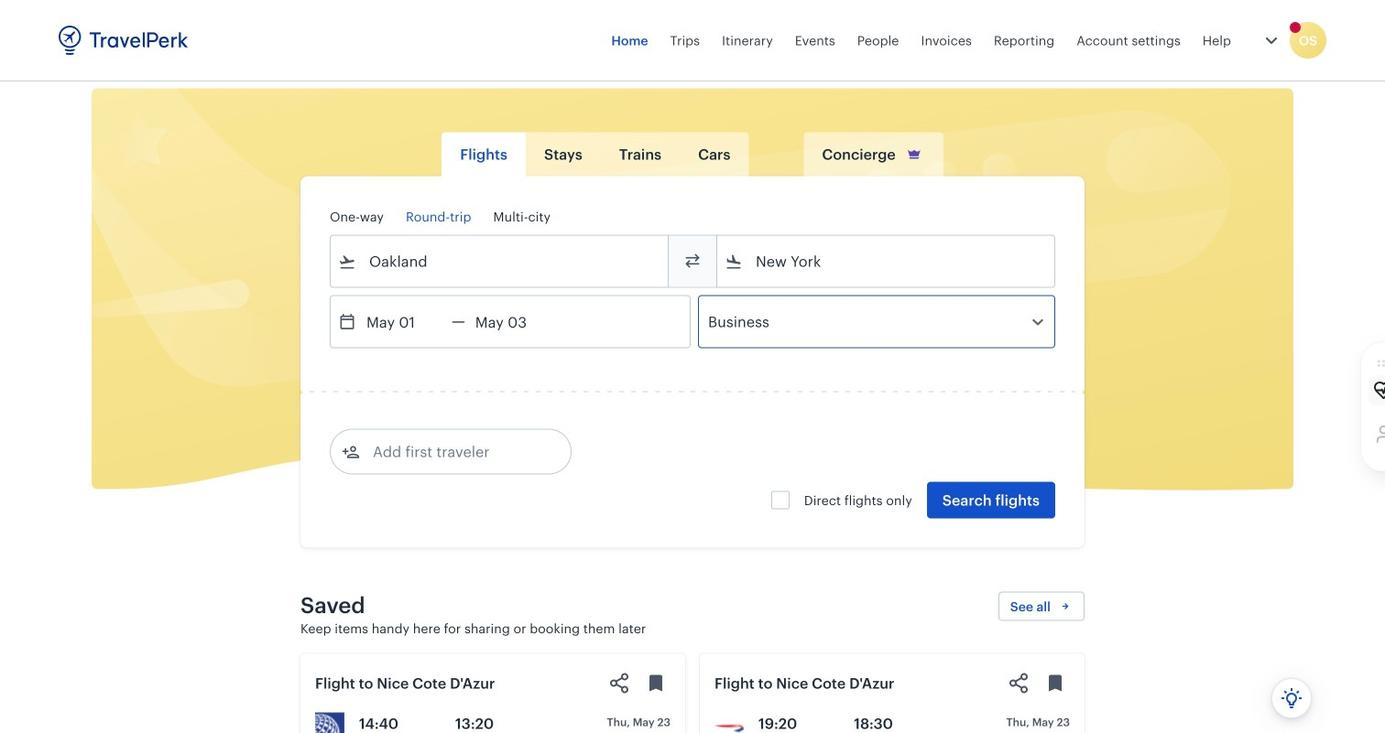 Task type: describe. For each thing, give the bounding box(es) containing it.
From search field
[[356, 247, 644, 276]]

Return text field
[[465, 296, 561, 348]]

Add first traveler search field
[[360, 438, 551, 467]]

united airlines image
[[315, 713, 345, 734]]

Depart text field
[[356, 296, 452, 348]]



Task type: locate. For each thing, give the bounding box(es) containing it.
british airways image
[[715, 713, 744, 734]]

To search field
[[743, 247, 1031, 276]]



